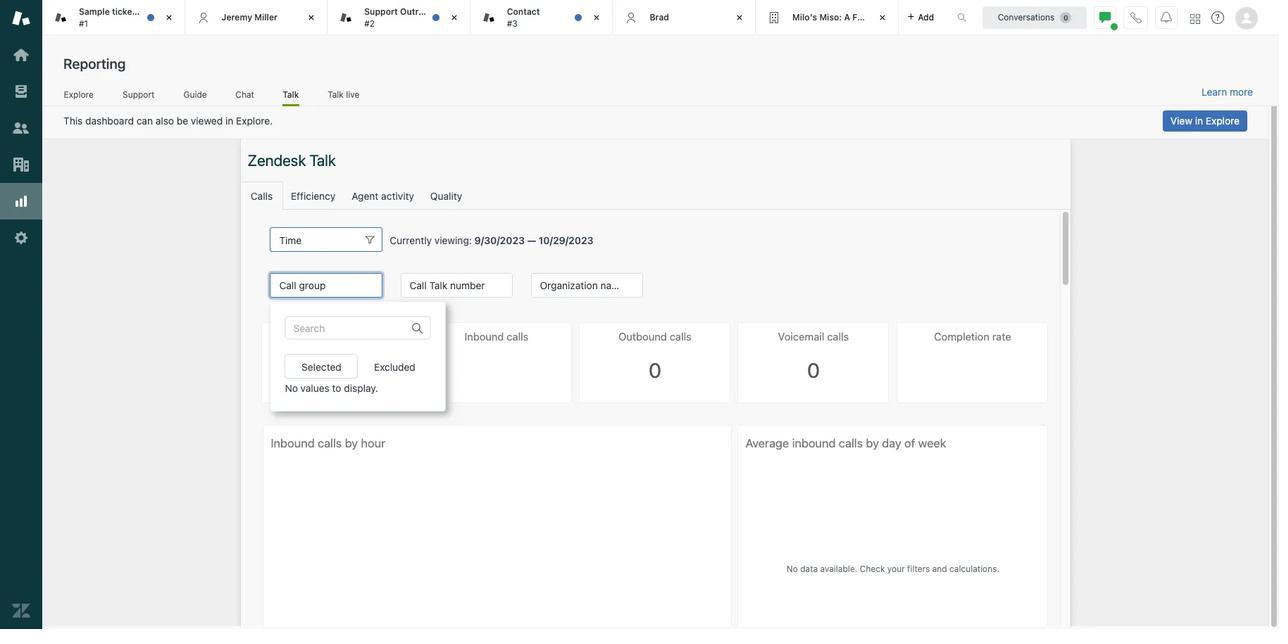 Task type: describe. For each thing, give the bounding box(es) containing it.
a
[[844, 12, 850, 22]]

main element
[[0, 0, 42, 630]]

dashboard
[[85, 115, 134, 127]]

talk live link
[[327, 89, 360, 104]]

close image for jeremy miller
[[304, 11, 319, 25]]

learn more
[[1202, 86, 1253, 98]]

close image for sample ticket: meet the ticket
[[162, 11, 176, 25]]

organizations image
[[12, 156, 30, 174]]

talk for the talk link
[[283, 89, 299, 100]]

ticket
[[179, 6, 203, 17]]

button displays agent's chat status as online. image
[[1100, 12, 1111, 23]]

can
[[136, 115, 153, 127]]

outreach
[[400, 6, 439, 17]]

this dashboard can also be viewed in explore.
[[63, 115, 273, 127]]

miller
[[254, 12, 278, 22]]

milo's
[[793, 12, 817, 22]]

support for support
[[123, 89, 155, 100]]

zendesk image
[[12, 602, 30, 621]]

milo's miso: a foodlez subsidiary
[[793, 12, 932, 22]]

jeremy miller
[[222, 12, 278, 22]]

#2
[[364, 18, 375, 29]]

1 in from the left
[[225, 115, 233, 127]]

talk link
[[283, 89, 299, 106]]

admin image
[[12, 229, 30, 247]]

tab containing sample ticket: meet the ticket
[[42, 0, 203, 35]]

brad tab
[[613, 0, 756, 35]]

#1
[[79, 18, 88, 29]]

get help image
[[1212, 11, 1224, 24]]

close image for contact
[[590, 11, 604, 25]]

chat
[[236, 89, 254, 100]]

explore link
[[63, 89, 94, 104]]

views image
[[12, 82, 30, 101]]

more
[[1230, 86, 1253, 98]]

zendesk products image
[[1191, 14, 1200, 24]]

explore.
[[236, 115, 273, 127]]

reporting
[[63, 56, 126, 72]]

ticket:
[[112, 6, 138, 17]]

tab containing contact
[[470, 0, 613, 35]]

add
[[918, 12, 934, 22]]



Task type: locate. For each thing, give the bounding box(es) containing it.
#3
[[507, 18, 518, 29]]

2 in from the left
[[1195, 115, 1203, 127]]

in inside button
[[1195, 115, 1203, 127]]

close image right a
[[875, 11, 889, 25]]

close image inside milo's miso: a foodlez subsidiary tab
[[875, 11, 889, 25]]

1 talk from the left
[[283, 89, 299, 100]]

close image left brad
[[590, 11, 604, 25]]

conversations
[[998, 12, 1055, 22]]

in
[[225, 115, 233, 127], [1195, 115, 1203, 127]]

0 horizontal spatial close image
[[162, 11, 176, 25]]

0 horizontal spatial support
[[123, 89, 155, 100]]

conversations button
[[983, 6, 1087, 29]]

1 close image from the left
[[162, 11, 176, 25]]

close image inside tab
[[447, 11, 461, 25]]

talk inside talk live link
[[328, 89, 344, 100]]

close image right outreach
[[447, 11, 461, 25]]

be
[[177, 115, 188, 127]]

3 tab from the left
[[470, 0, 613, 35]]

talk right chat
[[283, 89, 299, 100]]

1 vertical spatial explore
[[1206, 115, 1240, 127]]

tab containing support outreach
[[328, 0, 470, 35]]

meet
[[140, 6, 161, 17]]

0 horizontal spatial in
[[225, 115, 233, 127]]

miso:
[[820, 12, 842, 22]]

2 close image from the left
[[590, 11, 604, 25]]

1 vertical spatial support
[[123, 89, 155, 100]]

live
[[346, 89, 360, 100]]

learn more link
[[1202, 86, 1253, 99]]

guide link
[[183, 89, 207, 104]]

view in explore button
[[1163, 111, 1248, 132]]

2 talk from the left
[[328, 89, 344, 100]]

guide
[[183, 89, 207, 100]]

close image inside brad tab
[[733, 11, 747, 25]]

contact
[[507, 6, 540, 17]]

customers image
[[12, 119, 30, 137]]

support for support outreach #2
[[364, 6, 398, 17]]

0 horizontal spatial explore
[[64, 89, 94, 100]]

0 vertical spatial support
[[364, 6, 398, 17]]

notifications image
[[1161, 12, 1172, 23]]

close image right miller
[[304, 11, 319, 25]]

1 horizontal spatial talk
[[328, 89, 344, 100]]

view in explore
[[1171, 115, 1240, 127]]

foodlez
[[853, 12, 885, 22]]

2 close image from the left
[[447, 11, 461, 25]]

talk left live
[[328, 89, 344, 100]]

1 horizontal spatial close image
[[590, 11, 604, 25]]

1 tab from the left
[[42, 0, 203, 35]]

talk
[[283, 89, 299, 100], [328, 89, 344, 100]]

explore down learn more link
[[1206, 115, 1240, 127]]

close image
[[304, 11, 319, 25], [447, 11, 461, 25], [733, 11, 747, 25], [875, 11, 889, 25]]

close image for brad
[[733, 11, 747, 25]]

in right viewed
[[225, 115, 233, 127]]

talk live
[[328, 89, 360, 100]]

0 horizontal spatial talk
[[283, 89, 299, 100]]

contact #3
[[507, 6, 540, 29]]

learn
[[1202, 86, 1227, 98]]

add button
[[899, 0, 943, 35]]

3 close image from the left
[[733, 11, 747, 25]]

1 horizontal spatial support
[[364, 6, 398, 17]]

subsidiary
[[888, 12, 932, 22]]

1 close image from the left
[[304, 11, 319, 25]]

support
[[364, 6, 398, 17], [123, 89, 155, 100]]

viewed
[[191, 115, 223, 127]]

1 horizontal spatial in
[[1195, 115, 1203, 127]]

jeremy
[[222, 12, 252, 22]]

support link
[[122, 89, 155, 104]]

close image right 'meet'
[[162, 11, 176, 25]]

talk for talk live
[[328, 89, 344, 100]]

explore up this
[[64, 89, 94, 100]]

support inside support outreach #2
[[364, 6, 398, 17]]

tabs tab list
[[42, 0, 943, 35]]

close image left milo's
[[733, 11, 747, 25]]

explore inside button
[[1206, 115, 1240, 127]]

1 horizontal spatial explore
[[1206, 115, 1240, 127]]

the
[[164, 6, 177, 17]]

sample
[[79, 6, 110, 17]]

reporting image
[[12, 192, 30, 211]]

tab
[[42, 0, 203, 35], [328, 0, 470, 35], [470, 0, 613, 35]]

this
[[63, 115, 83, 127]]

close image
[[162, 11, 176, 25], [590, 11, 604, 25]]

get started image
[[12, 46, 30, 64]]

support outreach #2
[[364, 6, 439, 29]]

in right the view
[[1195, 115, 1203, 127]]

explore
[[64, 89, 94, 100], [1206, 115, 1240, 127]]

chat link
[[235, 89, 255, 104]]

brad
[[650, 12, 669, 22]]

jeremy miller tab
[[185, 0, 328, 35]]

milo's miso: a foodlez subsidiary tab
[[756, 0, 932, 35]]

support up #2
[[364, 6, 398, 17]]

support up can
[[123, 89, 155, 100]]

2 tab from the left
[[328, 0, 470, 35]]

0 vertical spatial explore
[[64, 89, 94, 100]]

zendesk support image
[[12, 9, 30, 27]]

sample ticket: meet the ticket #1
[[79, 6, 203, 29]]

4 close image from the left
[[875, 11, 889, 25]]

view
[[1171, 115, 1193, 127]]

close image inside jeremy miller tab
[[304, 11, 319, 25]]

also
[[156, 115, 174, 127]]

close image for milo's miso: a foodlez subsidiary
[[875, 11, 889, 25]]



Task type: vqa. For each thing, say whether or not it's contained in the screenshot.
bottom FROM
no



